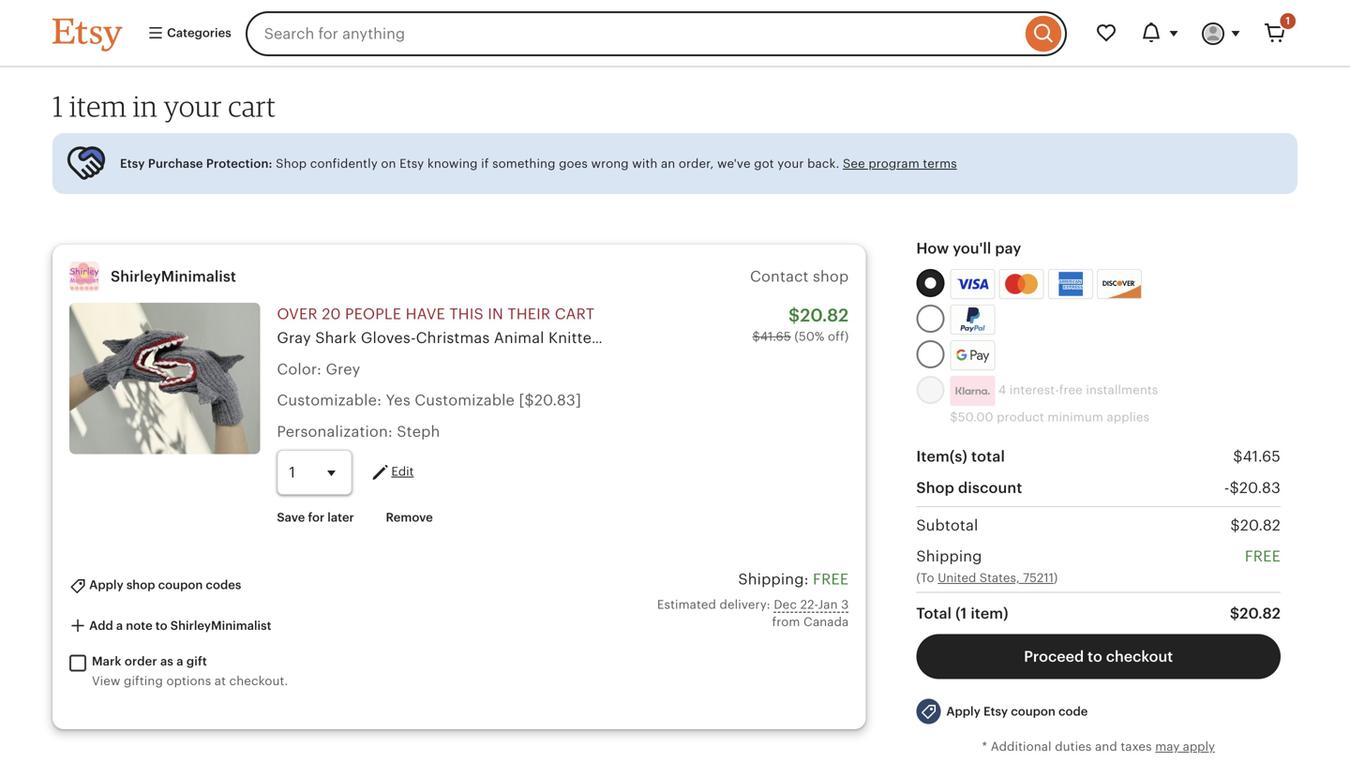 Task type: locate. For each thing, give the bounding box(es) containing it.
estimated
[[657, 598, 716, 612]]

1 vertical spatial shirleyminimalist
[[170, 619, 271, 633]]

united states, 75211 button
[[938, 570, 1054, 587]]

0 horizontal spatial coupon
[[158, 578, 203, 592]]

save for later
[[277, 511, 354, 525]]

2 horizontal spatial etsy
[[984, 705, 1008, 719]]

knowing
[[427, 157, 478, 171]]

0 horizontal spatial shop
[[126, 578, 155, 592]]

free up jan at the bottom of the page
[[813, 571, 849, 588]]

in
[[133, 89, 158, 123], [488, 306, 504, 323]]

0 vertical spatial your
[[164, 89, 222, 123]]

1 vertical spatial 41.65
[[1243, 448, 1281, 465]]

apply for apply shop coupon codes
[[89, 578, 124, 592]]

0 horizontal spatial in
[[133, 89, 158, 123]]

cart inside over 20 people have this in their cart gray shark gloves-christmas animal knitted gloves,novelty mittens,monster gloves,unisex gloves
[[555, 306, 595, 323]]

1 vertical spatial 20.82
[[1241, 517, 1281, 534]]

0 horizontal spatial 41.65
[[760, 329, 791, 344]]

1 horizontal spatial free
[[1245, 548, 1281, 565]]

shirleyminimalist right shirleyminimalist "image"
[[111, 268, 236, 285]]

dec 22-jan 3 link
[[774, 598, 849, 612]]

1 horizontal spatial a
[[176, 654, 183, 669]]

cart
[[228, 89, 276, 123], [555, 306, 595, 323]]

1 horizontal spatial coupon
[[1011, 705, 1056, 719]]

20
[[322, 306, 341, 323]]

41.65 up 20.83
[[1243, 448, 1281, 465]]

animal
[[494, 330, 545, 347]]

0 vertical spatial to
[[155, 619, 168, 633]]

1 item in your cart
[[53, 89, 276, 123]]

1 vertical spatial a
[[176, 654, 183, 669]]

0 vertical spatial 20.82
[[800, 305, 849, 326]]

1 vertical spatial $ 20.82
[[1230, 605, 1281, 622]]

$
[[789, 305, 800, 326], [753, 329, 760, 344], [1233, 448, 1243, 465], [1230, 480, 1240, 496], [1231, 517, 1241, 534], [1230, 605, 1240, 622]]

visa image
[[957, 276, 989, 293]]

to
[[155, 619, 168, 633], [1088, 649, 1103, 665]]

cart up protection:
[[228, 89, 276, 123]]

0 vertical spatial in
[[133, 89, 158, 123]]

to right proceed
[[1088, 649, 1103, 665]]

1 vertical spatial coupon
[[1011, 705, 1056, 719]]

coupon up additional
[[1011, 705, 1056, 719]]

discover image
[[1098, 273, 1143, 301]]

1 horizontal spatial in
[[488, 306, 504, 323]]

etsy inside dropdown button
[[984, 705, 1008, 719]]

people
[[345, 306, 402, 323]]

customizable:
[[277, 392, 382, 409]]

1 vertical spatial free
[[813, 571, 849, 588]]

0 vertical spatial free
[[1245, 548, 1281, 565]]

1 vertical spatial cart
[[555, 306, 595, 323]]

shop
[[813, 268, 849, 285], [126, 578, 155, 592]]

etsy up the *
[[984, 705, 1008, 719]]

1 vertical spatial to
[[1088, 649, 1103, 665]]

0 vertical spatial shirleyminimalist
[[111, 268, 236, 285]]

shirleyminimalist down codes
[[170, 619, 271, 633]]

have
[[406, 306, 445, 323]]

order
[[125, 654, 157, 669]]

20.82
[[800, 305, 849, 326], [1241, 517, 1281, 534], [1240, 605, 1281, 622]]

mastercard image
[[1002, 272, 1042, 297]]

your up purchase
[[164, 89, 222, 123]]

discount
[[959, 480, 1023, 496]]

1 inside categories banner
[[1286, 15, 1290, 27]]

shirleyminimalist link
[[111, 268, 236, 285]]

their
[[508, 306, 551, 323]]

shop
[[276, 157, 307, 171], [917, 480, 955, 496]]

save for later button
[[263, 501, 368, 535]]

None search field
[[245, 11, 1067, 56]]

item(s)
[[917, 448, 968, 465]]

none search field inside categories banner
[[245, 11, 1067, 56]]

2 vertical spatial 20.82
[[1240, 605, 1281, 622]]

0 vertical spatial 41.65
[[760, 329, 791, 344]]

0 vertical spatial apply
[[89, 578, 124, 592]]

shop right protection:
[[276, 157, 307, 171]]

coupon
[[158, 578, 203, 592], [1011, 705, 1056, 719]]

gloves-
[[361, 330, 416, 347]]

1 horizontal spatial cart
[[555, 306, 595, 323]]

a right add
[[116, 619, 123, 633]]

shop up note
[[126, 578, 155, 592]]

remove
[[386, 511, 433, 525]]

1 vertical spatial in
[[488, 306, 504, 323]]

shipping: free
[[738, 571, 849, 588]]

20.82 for subtotal
[[1241, 517, 1281, 534]]

0 vertical spatial cart
[[228, 89, 276, 123]]

$ 41.65
[[1233, 448, 1281, 465]]

free down 20.83
[[1245, 548, 1281, 565]]

1 vertical spatial your
[[778, 157, 804, 171]]

20.82 inside "$ 20.82 $ 41.65 (50% off)"
[[800, 305, 849, 326]]

apply shop coupon codes
[[86, 578, 241, 592]]

41.65
[[760, 329, 791, 344], [1243, 448, 1281, 465]]

states,
[[980, 571, 1020, 585]]

0 horizontal spatial your
[[164, 89, 222, 123]]

coupon up the add a note to shirleyminimalist
[[158, 578, 203, 592]]

1 for 1
[[1286, 15, 1290, 27]]

applies
[[1107, 410, 1150, 425]]

american express image
[[1051, 272, 1091, 297]]

*
[[982, 740, 988, 754]]

1 vertical spatial shop
[[126, 578, 155, 592]]

terms
[[923, 157, 957, 171]]

paypal image
[[953, 308, 993, 332]]

0 vertical spatial shop
[[813, 268, 849, 285]]

minimum
[[1048, 410, 1104, 425]]

-
[[1225, 480, 1230, 496]]

your right got
[[778, 157, 804, 171]]

shipping:
[[738, 571, 809, 588]]

add
[[89, 619, 113, 633]]

a
[[116, 619, 123, 633], [176, 654, 183, 669]]

1 horizontal spatial to
[[1088, 649, 1103, 665]]

apply etsy coupon code
[[947, 705, 1088, 719]]

(50%
[[795, 329, 825, 344]]

shop down the item(s)
[[917, 480, 955, 496]]

0 horizontal spatial apply
[[89, 578, 124, 592]]

personalization: steph
[[277, 423, 440, 440]]

united
[[938, 571, 977, 585]]

0 horizontal spatial shop
[[276, 157, 307, 171]]

edit
[[391, 465, 414, 479]]

1
[[1286, 15, 1290, 27], [53, 89, 63, 123]]

0 vertical spatial 1
[[1286, 15, 1290, 27]]

pay in 4 installments image
[[950, 376, 995, 406]]

gifting
[[124, 674, 163, 688]]

gloves
[[949, 330, 999, 347]]

from
[[772, 615, 800, 629]]

0 horizontal spatial cart
[[228, 89, 276, 123]]

0 horizontal spatial 1
[[53, 89, 63, 123]]

in right this
[[488, 306, 504, 323]]

41.65 left (50%
[[760, 329, 791, 344]]

code
[[1059, 705, 1088, 719]]

1 horizontal spatial apply
[[947, 705, 981, 719]]

to right note
[[155, 619, 168, 633]]

categories button
[[133, 17, 240, 51]]

gray
[[277, 330, 311, 347]]

0 horizontal spatial free
[[813, 571, 849, 588]]

checkout
[[1106, 649, 1173, 665]]

1 vertical spatial apply
[[947, 705, 981, 719]]

0 horizontal spatial to
[[155, 619, 168, 633]]

shop inside dropdown button
[[126, 578, 155, 592]]

$50.00 product minimum applies
[[950, 410, 1150, 425]]

75211
[[1023, 571, 1054, 585]]

a right as
[[176, 654, 183, 669]]

gray shark gloves-christmas animal knitted gloves,novelty mittens,monster gloves,unisex gloves link
[[277, 330, 999, 347]]

over
[[277, 306, 318, 323]]

etsy right on
[[400, 157, 424, 171]]

protection:
[[206, 157, 273, 171]]

in inside over 20 people have this in their cart gray shark gloves-christmas animal knitted gloves,novelty mittens,monster gloves,unisex gloves
[[488, 306, 504, 323]]

additional
[[991, 740, 1052, 754]]

shop right the contact
[[813, 268, 849, 285]]

shop for contact
[[813, 268, 849, 285]]

0 vertical spatial a
[[116, 619, 123, 633]]

confidently
[[310, 157, 378, 171]]

etsy left purchase
[[120, 157, 145, 171]]

1 vertical spatial shop
[[917, 480, 955, 496]]

for
[[308, 511, 325, 525]]

wrong
[[591, 157, 629, 171]]

0 horizontal spatial a
[[116, 619, 123, 633]]

subtotal
[[917, 517, 979, 534]]

in right item
[[133, 89, 158, 123]]

$ 20.82 for total (1 item)
[[1230, 605, 1281, 622]]

0 vertical spatial coupon
[[158, 578, 203, 592]]

gloves,novelty
[[606, 330, 715, 347]]

cart up knitted
[[555, 306, 595, 323]]

* additional duties and taxes may apply
[[982, 740, 1215, 754]]

save
[[277, 511, 305, 525]]

view
[[92, 674, 120, 688]]

apply for apply etsy coupon code
[[947, 705, 981, 719]]

1 horizontal spatial shop
[[813, 268, 849, 285]]

0 vertical spatial $ 20.82
[[1231, 517, 1281, 534]]

pay
[[995, 240, 1022, 257]]

customizable: yes customizable [$20.83]
[[277, 392, 581, 409]]

taxes
[[1121, 740, 1152, 754]]

1 horizontal spatial 1
[[1286, 15, 1290, 27]]

a inside mark order as a gift view gifting options at checkout.
[[176, 654, 183, 669]]

see program terms link
[[843, 157, 957, 171]]

shop discount
[[917, 480, 1023, 496]]

checkout.
[[229, 674, 288, 688]]

google pay image
[[951, 342, 994, 370]]

apply
[[89, 578, 124, 592], [947, 705, 981, 719]]

shirleyminimalist inside dropdown button
[[170, 619, 271, 633]]

1 vertical spatial 1
[[53, 89, 63, 123]]



Task type: describe. For each thing, give the bounding box(es) containing it.
total
[[972, 448, 1005, 465]]

(1
[[956, 605, 967, 622]]

gray shark gloves-christmas animal knitted gloves,novelty mittens,monster gloves,unisex gloves image
[[69, 303, 260, 455]]

how
[[917, 240, 949, 257]]

1 for 1 item in your cart
[[53, 89, 63, 123]]

product
[[997, 410, 1045, 425]]

color:
[[277, 361, 322, 378]]

$ 20.82 $ 41.65 (50% off)
[[753, 305, 849, 344]]

steph
[[397, 423, 440, 440]]

with
[[632, 157, 658, 171]]

off)
[[828, 329, 849, 344]]

1 horizontal spatial 41.65
[[1243, 448, 1281, 465]]

personalization:
[[277, 423, 393, 440]]

4
[[999, 383, 1006, 397]]

20.83
[[1240, 480, 1281, 496]]

note
[[126, 619, 153, 633]]

later
[[328, 511, 354, 525]]

$50.00
[[950, 410, 994, 425]]

gift
[[187, 654, 207, 669]]

item
[[69, 89, 127, 123]]

interest-
[[1010, 383, 1060, 397]]

estimated delivery: dec 22-jan 3 from canada
[[657, 598, 849, 629]]

installments
[[1086, 383, 1159, 397]]

contact
[[750, 268, 809, 285]]

total
[[917, 605, 952, 622]]

something
[[492, 157, 556, 171]]

1 link
[[1253, 11, 1298, 56]]

22-
[[801, 598, 818, 612]]

to inside add a note to shirleyminimalist dropdown button
[[155, 619, 168, 633]]

grey
[[326, 361, 361, 378]]

mark
[[92, 654, 122, 669]]

0 horizontal spatial etsy
[[120, 157, 145, 171]]

dec
[[774, 598, 797, 612]]

shirleyminimalist image
[[69, 262, 99, 292]]

[$20.83]
[[519, 392, 581, 409]]

if
[[481, 157, 489, 171]]

0 vertical spatial shop
[[276, 157, 307, 171]]

a inside dropdown button
[[116, 619, 123, 633]]

you'll
[[953, 240, 992, 257]]

20.82 for total (1 item)
[[1240, 605, 1281, 622]]

shark
[[315, 330, 357, 347]]

got
[[754, 157, 774, 171]]

and
[[1095, 740, 1118, 754]]

(to
[[917, 571, 935, 585]]

3
[[841, 598, 849, 612]]

4 interest-free installments
[[995, 383, 1159, 397]]

1 horizontal spatial your
[[778, 157, 804, 171]]

mittens,monster
[[720, 330, 838, 347]]

item)
[[971, 605, 1009, 622]]

apply etsy coupon code button
[[903, 691, 1102, 733]]

free
[[1059, 383, 1083, 397]]

coupon for etsy
[[1011, 705, 1056, 719]]

how you'll pay
[[917, 240, 1022, 257]]

to inside proceed to checkout button
[[1088, 649, 1103, 665]]

knitted
[[549, 330, 602, 347]]

apply shop coupon codes button
[[55, 568, 255, 603]]

)
[[1054, 571, 1058, 585]]

this
[[450, 306, 484, 323]]

proceed to checkout button
[[917, 635, 1281, 680]]

as
[[160, 654, 173, 669]]

1 horizontal spatial etsy
[[400, 157, 424, 171]]

delivery:
[[720, 598, 771, 612]]

coupon for shop
[[158, 578, 203, 592]]

codes
[[206, 578, 241, 592]]

proceed
[[1024, 649, 1084, 665]]

41.65 inside "$ 20.82 $ 41.65 (50% off)"
[[760, 329, 791, 344]]

Search for anything text field
[[245, 11, 1021, 56]]

duties
[[1055, 740, 1092, 754]]

see
[[843, 157, 865, 171]]

1 horizontal spatial shop
[[917, 480, 955, 496]]

goes
[[559, 157, 588, 171]]

we've
[[717, 157, 751, 171]]

christmas
[[416, 330, 490, 347]]

gloves,unisex
[[843, 330, 945, 347]]

canada
[[804, 615, 849, 629]]

shop for apply
[[126, 578, 155, 592]]

categories
[[164, 26, 231, 40]]

options
[[166, 674, 211, 688]]

edit button
[[369, 461, 414, 484]]

$ 20.82 for subtotal
[[1231, 517, 1281, 534]]

remove button
[[372, 501, 447, 535]]

purchase
[[148, 157, 203, 171]]

back.
[[808, 157, 840, 171]]

may apply button
[[1156, 739, 1215, 756]]

add a note to shirleyminimalist
[[86, 619, 271, 633]]

total (1 item)
[[917, 605, 1009, 622]]

at
[[215, 674, 226, 688]]

add a note to shirleyminimalist button
[[55, 609, 286, 644]]

shipping
[[917, 548, 982, 565]]

categories banner
[[19, 0, 1332, 68]]



Task type: vqa. For each thing, say whether or not it's contained in the screenshot.
Dark Brown Stained Oak Wood Plant Hanger, Bentwood Plant Holder, Window Plant Hanger, Boho Curved Indoor Plant Display image at bottom
no



